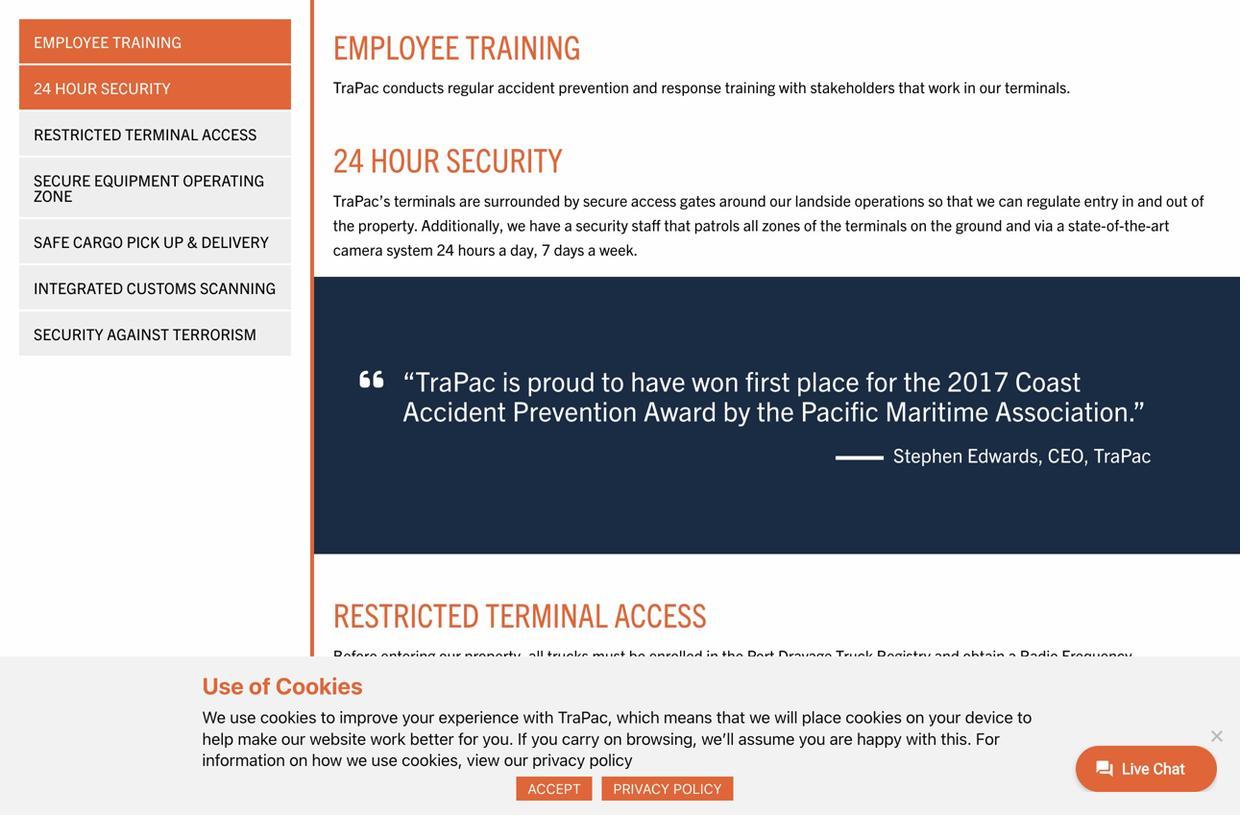 Task type: vqa. For each thing, say whether or not it's contained in the screenshot.
the readers
yes



Task type: describe. For each thing, give the bounding box(es) containing it.
0 horizontal spatial 24 hour security
[[34, 78, 171, 97]]

which
[[617, 708, 660, 727]]

trapac's
[[333, 190, 391, 209]]

rfid
[[689, 670, 722, 689]]

help
[[202, 729, 234, 748]]

and up art
[[1138, 190, 1163, 209]]

2 vertical spatial security
[[34, 324, 103, 343]]

our right make at the left
[[281, 729, 306, 748]]

conducts
[[383, 77, 444, 96]]

policy
[[590, 750, 633, 769]]

0 horizontal spatial use
[[230, 708, 256, 727]]

gain
[[1041, 670, 1069, 689]]

safe cargo pick up & delivery
[[34, 232, 269, 251]]

can
[[999, 190, 1024, 209]]

2 cookies from the left
[[846, 708, 902, 727]]

1 vertical spatial security
[[446, 138, 563, 179]]

safe
[[34, 232, 70, 251]]

safe cargo pick up & delivery link
[[19, 219, 291, 263]]

a left day,
[[499, 239, 507, 259]]

stephen
[[894, 443, 963, 467]]

0 horizontal spatial training
[[112, 32, 182, 51]]

entering
[[381, 645, 436, 664]]

in inside before entering our property, all trucks must be enrolled in the port drayage truck registry and obtain a radio frequency identification (rfid) tag. our gates are equipped with rfid tag readers to ensure that only approved trucks gain access, as well as to verify that all trucks comply with current safety and environmental requirements.
[[707, 645, 719, 664]]

regular
[[448, 77, 494, 96]]

policy
[[674, 780, 723, 797]]

privacy
[[533, 750, 586, 769]]

camera
[[333, 239, 383, 259]]

staff
[[632, 215, 661, 234]]

terrorism
[[173, 324, 257, 343]]

1 horizontal spatial of
[[804, 215, 817, 234]]

that right "staff"
[[664, 215, 691, 234]]

trapac conducts regular accident prevention and response training with stakeholders that work in our terminals.
[[333, 77, 1072, 96]]

integrated customs scanning
[[34, 278, 276, 297]]

that left only at bottom
[[869, 670, 896, 689]]

1 vertical spatial 24
[[333, 138, 364, 179]]

first
[[746, 363, 791, 397]]

customs
[[127, 278, 196, 297]]

property.
[[358, 215, 418, 234]]

enrolled
[[649, 645, 703, 664]]

privacy policy link
[[602, 777, 734, 801]]

trapac's terminals are surrounded by secure access gates around our landside operations so that we can regulate entry in and out of the property. additionally, we have a security staff that patrols all zones of the terminals on the ground and via a state-of-the-art camera system 24 hours a day, 7 days a week.
[[333, 190, 1205, 259]]

happy
[[857, 729, 902, 748]]

cookies
[[276, 672, 363, 699]]

days
[[554, 239, 585, 259]]

the down so
[[931, 215, 953, 234]]

integrated
[[34, 278, 123, 297]]

pacific
[[801, 393, 879, 427]]

how
[[312, 750, 342, 769]]

with up if at the left of the page
[[523, 708, 554, 727]]

employee training link
[[19, 19, 291, 63]]

1 horizontal spatial work
[[929, 77, 961, 96]]

on left the how
[[289, 750, 308, 769]]

truck
[[836, 645, 874, 664]]

security against terrorism
[[34, 324, 257, 343]]

with left this. on the right bottom of the page
[[907, 729, 937, 748]]

readers
[[750, 670, 800, 689]]

have inside trapac's terminals are surrounded by secure access gates around our landside operations so that we can regulate entry in and out of the property. additionally, we have a security staff that patrols all zones of the terminals on the ground and via a state-of-the-art camera system 24 hours a day, 7 days a week.
[[530, 215, 561, 234]]

accept
[[528, 780, 581, 797]]

restricted terminal access inside "link"
[[34, 124, 257, 143]]

0 vertical spatial security
[[101, 78, 171, 97]]

ceo,
[[1049, 443, 1090, 467]]

0 horizontal spatial 24
[[34, 78, 51, 97]]

24 inside trapac's terminals are surrounded by secure access gates around our landside operations so that we can regulate entry in and out of the property. additionally, we have a security staff that patrols all zones of the terminals on the ground and via a state-of-the-art camera system 24 hours a day, 7 days a week.
[[437, 239, 455, 259]]

only
[[899, 670, 927, 689]]

7
[[542, 239, 551, 259]]

surrounded
[[484, 190, 561, 209]]

our inside before entering our property, all trucks must be enrolled in the port drayage truck registry and obtain a radio frequency identification (rfid) tag. our gates are equipped with rfid tag readers to ensure that only approved trucks gain access, as well as to verify that all trucks comply with current safety and environmental requirements.
[[439, 645, 461, 664]]

you.
[[483, 729, 514, 748]]

we down the 'surrounded'
[[508, 215, 526, 234]]

and up browsing,
[[645, 694, 670, 714]]

work inside 'use of cookies we use cookies to improve your experience with trapac, which means that we will place cookies on your device to help make our website work better for you. if you carry on browsing, we'll assume you are happy with this. for information on how we use cookies, view our privacy policy'
[[371, 729, 406, 748]]

secure equipment operating zone
[[34, 170, 265, 205]]

identification
[[333, 670, 421, 689]]

a inside before entering our property, all trucks must be enrolled in the port drayage truck registry and obtain a radio frequency identification (rfid) tag. our gates are equipped with rfid tag readers to ensure that only approved trucks gain access, as well as to verify that all trucks comply with current safety and environmental requirements.
[[1009, 645, 1017, 664]]

well
[[1144, 670, 1170, 689]]

a up days
[[565, 215, 573, 234]]

1 horizontal spatial restricted terminal access
[[333, 593, 707, 634]]

0 horizontal spatial trapac
[[333, 77, 379, 96]]

obtain
[[964, 645, 1005, 664]]

&
[[187, 232, 198, 251]]

drayage
[[779, 645, 833, 664]]

1 vertical spatial restricted
[[333, 593, 480, 634]]

2 you from the left
[[799, 729, 826, 748]]

1 horizontal spatial in
[[964, 77, 976, 96]]

to right well in the right bottom of the page
[[1192, 670, 1205, 689]]

the down "landside"
[[821, 215, 842, 234]]

0 vertical spatial terminals
[[394, 190, 456, 209]]

are inside before entering our property, all trucks must be enrolled in the port drayage truck registry and obtain a radio frequency identification (rfid) tag. our gates are equipped with rfid tag readers to ensure that only approved trucks gain access, as well as to verify that all trucks comply with current safety and environmental requirements.
[[567, 670, 588, 689]]

comply
[[467, 694, 515, 714]]

the-
[[1125, 215, 1152, 234]]

that right so
[[947, 190, 974, 209]]

use of cookies we use cookies to improve your experience with trapac, which means that we will place cookies on your device to help make our website work better for you. if you carry on browsing, we'll assume you are happy with this. for information on how we use cookies, view our privacy policy
[[202, 672, 1033, 769]]

approved
[[930, 670, 992, 689]]

1 vertical spatial use
[[372, 750, 398, 769]]

better
[[410, 729, 454, 748]]

on inside trapac's terminals are surrounded by secure access gates around our landside operations so that we can regulate entry in and out of the property. additionally, we have a security staff that patrols all zones of the terminals on the ground and via a state-of-the-art camera system 24 hours a day, 7 days a week.
[[911, 215, 928, 234]]

must
[[593, 645, 626, 664]]

2 vertical spatial trucks
[[422, 694, 463, 714]]

we up assume
[[750, 708, 771, 727]]

1 vertical spatial all
[[529, 645, 544, 664]]

prevention
[[513, 393, 638, 427]]

week.
[[600, 239, 638, 259]]

cookies,
[[402, 750, 463, 769]]

1 vertical spatial terminal
[[486, 593, 608, 634]]

that right stakeholders at right top
[[899, 77, 926, 96]]

to up "website" at the left bottom
[[321, 708, 336, 727]]

information
[[202, 750, 285, 769]]

we
[[202, 708, 226, 727]]

restricted inside "link"
[[34, 124, 122, 143]]

environmental
[[673, 694, 768, 714]]

1 vertical spatial access
[[614, 593, 707, 634]]

before entering our property, all trucks must be enrolled in the port drayage truck registry and obtain a radio frequency identification (rfid) tag. our gates are equipped with rfid tag readers to ensure that only approved trucks gain access, as well as to verify that all trucks comply with current safety and environmental requirements.
[[333, 645, 1205, 714]]

scanning
[[200, 278, 276, 297]]

we left can
[[977, 190, 996, 209]]

safety
[[602, 694, 641, 714]]

improve
[[340, 708, 398, 727]]

patrols
[[695, 215, 740, 234]]

operations
[[855, 190, 925, 209]]

access inside "link"
[[202, 124, 257, 143]]

solid image
[[360, 366, 384, 393]]

website
[[310, 729, 366, 748]]

no image
[[1207, 726, 1226, 745]]

proud
[[527, 363, 596, 397]]

privacy
[[614, 780, 670, 797]]

are inside trapac's terminals are surrounded by secure access gates around our landside operations so that we can regulate entry in and out of the property. additionally, we have a security staff that patrols all zones of the terminals on the ground and via a state-of-the-art camera system 24 hours a day, 7 days a week.
[[459, 190, 481, 209]]

to down drayage
[[804, 670, 817, 689]]

all inside trapac's terminals are surrounded by secure access gates around our landside operations so that we can regulate entry in and out of the property. additionally, we have a security staff that patrols all zones of the terminals on the ground and via a state-of-the-art camera system 24 hours a day, 7 days a week.
[[744, 215, 759, 234]]

zones
[[763, 215, 801, 234]]

the left pacific
[[757, 393, 795, 427]]

means
[[664, 708, 713, 727]]

1 you from the left
[[532, 729, 558, 748]]

before
[[333, 645, 378, 664]]

in inside trapac's terminals are surrounded by secure access gates around our landside operations so that we can regulate entry in and out of the property. additionally, we have a security staff that patrols all zones of the terminals on the ground and via a state-of-the-art camera system 24 hours a day, 7 days a week.
[[1123, 190, 1135, 209]]

1 horizontal spatial hour
[[371, 138, 440, 179]]

stakeholders
[[811, 77, 895, 96]]

up
[[163, 232, 184, 251]]



Task type: locate. For each thing, give the bounding box(es) containing it.
our
[[500, 670, 524, 689]]

2 horizontal spatial 24
[[437, 239, 455, 259]]

1 vertical spatial have
[[631, 363, 686, 397]]

24 up 'trapac's'
[[333, 138, 364, 179]]

in up the-
[[1123, 190, 1135, 209]]

training up the 24 hour security link
[[112, 32, 182, 51]]

security against terrorism link
[[19, 311, 291, 356]]

state-
[[1069, 215, 1107, 234]]

0 vertical spatial work
[[929, 77, 961, 96]]

gates up patrols
[[680, 190, 716, 209]]

0 vertical spatial of
[[1192, 190, 1205, 209]]

we'll
[[702, 729, 735, 748]]

0 vertical spatial terminal
[[125, 124, 198, 143]]

as right well in the right bottom of the page
[[1173, 670, 1188, 689]]

day,
[[510, 239, 538, 259]]

2 horizontal spatial in
[[1123, 190, 1135, 209]]

0 vertical spatial all
[[744, 215, 759, 234]]

0 horizontal spatial work
[[371, 729, 406, 748]]

you
[[532, 729, 558, 748], [799, 729, 826, 748]]

in up rfid
[[707, 645, 719, 664]]

on
[[911, 215, 928, 234], [907, 708, 925, 727], [604, 729, 622, 748], [289, 750, 308, 769]]

training
[[725, 77, 776, 96]]

0 vertical spatial access
[[202, 124, 257, 143]]

equipped
[[592, 670, 654, 689]]

1 vertical spatial terminals
[[846, 215, 908, 234]]

on down only at bottom
[[907, 708, 925, 727]]

the up camera
[[333, 215, 355, 234]]

0 horizontal spatial all
[[403, 694, 418, 714]]

our left terminals.
[[980, 77, 1002, 96]]

1 vertical spatial of
[[804, 215, 817, 234]]

2 horizontal spatial are
[[830, 729, 853, 748]]

0 horizontal spatial you
[[532, 729, 558, 748]]

1 horizontal spatial all
[[529, 645, 544, 664]]

hour up 'trapac's'
[[371, 138, 440, 179]]

all up better
[[403, 694, 418, 714]]

in left terminals.
[[964, 77, 976, 96]]

1 vertical spatial hour
[[371, 138, 440, 179]]

system
[[387, 239, 433, 259]]

you right if at the left of the page
[[532, 729, 558, 748]]

assume
[[739, 729, 795, 748]]

1 vertical spatial are
[[567, 670, 588, 689]]

gates
[[680, 190, 716, 209], [528, 670, 563, 689]]

restricted
[[34, 124, 122, 143], [333, 593, 480, 634]]

1 vertical spatial by
[[723, 393, 751, 427]]

are left happy
[[830, 729, 853, 748]]

0 horizontal spatial cookies
[[260, 708, 317, 727]]

out
[[1167, 190, 1188, 209]]

by inside trapac's terminals are surrounded by secure access gates around our landside operations so that we can regulate entry in and out of the property. additionally, we have a security staff that patrols all zones of the terminals on the ground and via a state-of-the-art camera system 24 hours a day, 7 days a week.
[[564, 190, 580, 209]]

2 vertical spatial all
[[403, 694, 418, 714]]

against
[[107, 324, 169, 343]]

access up operating
[[202, 124, 257, 143]]

award
[[644, 393, 717, 427]]

place inside 'use of cookies we use cookies to improve your experience with trapac, which means that we will place cookies on your device to help make our website work better for you. if you carry on browsing, we'll assume you are happy with this. for information on how we use cookies, view our privacy policy'
[[802, 708, 842, 727]]

24 down additionally, at the top
[[437, 239, 455, 259]]

employee up the 24 hour security link
[[34, 32, 109, 51]]

response
[[662, 77, 722, 96]]

2 vertical spatial 24
[[437, 239, 455, 259]]

24 hour security up additionally, at the top
[[333, 138, 563, 179]]

1 horizontal spatial are
[[567, 670, 588, 689]]

0 vertical spatial restricted
[[34, 124, 122, 143]]

stephen edwards, ceo, trapac
[[894, 443, 1152, 467]]

0 horizontal spatial terminals
[[394, 190, 456, 209]]

trapac,
[[558, 708, 613, 727]]

and left response
[[633, 77, 658, 96]]

and up the approved
[[935, 645, 960, 664]]

24 hour security up restricted terminal access "link"
[[34, 78, 171, 97]]

the inside before entering our property, all trucks must be enrolled in the port drayage truck registry and obtain a radio frequency identification (rfid) tag. our gates are equipped with rfid tag readers to ensure that only approved trucks gain access, as well as to verify that all trucks comply with current safety and environmental requirements.
[[722, 645, 744, 664]]

pick
[[127, 232, 160, 251]]

0 vertical spatial 24
[[34, 78, 51, 97]]

on down operations
[[911, 215, 928, 234]]

that inside 'use of cookies we use cookies to improve your experience with trapac, which means that we will place cookies on your device to help make our website work better for you. if you carry on browsing, we'll assume you are happy with this. for information on how we use cookies, view our privacy policy'
[[717, 708, 746, 727]]

1 vertical spatial 24 hour security
[[333, 138, 563, 179]]

for
[[976, 729, 1000, 748]]

with down our
[[518, 694, 546, 714]]

browsing,
[[627, 729, 698, 748]]

1 horizontal spatial 24 hour security
[[333, 138, 563, 179]]

you down requirements.
[[799, 729, 826, 748]]

0 vertical spatial trucks
[[548, 645, 589, 664]]

place right will
[[802, 708, 842, 727]]

by left secure at the top
[[564, 190, 580, 209]]

terminal inside "link"
[[125, 124, 198, 143]]

integrated customs scanning link
[[19, 265, 291, 309]]

1 horizontal spatial 24
[[333, 138, 364, 179]]

1 horizontal spatial use
[[372, 750, 398, 769]]

your up better
[[402, 708, 435, 727]]

tag
[[726, 670, 747, 689]]

hour down employee training link in the top left of the page
[[55, 78, 97, 97]]

the
[[333, 215, 355, 234], [821, 215, 842, 234], [931, 215, 953, 234], [904, 363, 942, 397], [757, 393, 795, 427], [722, 645, 744, 664]]

cookies up make at the left
[[260, 708, 317, 727]]

0 vertical spatial in
[[964, 77, 976, 96]]

work down improve
[[371, 729, 406, 748]]

place inside "trapac is proud to have won first place for the 2017 coast accident prevention award by the pacific maritime association."
[[797, 363, 860, 397]]

are up the current
[[567, 670, 588, 689]]

work right stakeholders at right top
[[929, 77, 961, 96]]

restricted terminal access
[[34, 124, 257, 143], [333, 593, 707, 634]]

use up make at the left
[[230, 708, 256, 727]]

trapac
[[333, 77, 379, 96], [1094, 443, 1152, 467]]

2 vertical spatial in
[[707, 645, 719, 664]]

restricted terminal access up property,
[[333, 593, 707, 634]]

tag.
[[472, 670, 496, 689]]

a
[[565, 215, 573, 234], [1057, 215, 1065, 234], [499, 239, 507, 259], [588, 239, 596, 259], [1009, 645, 1017, 664]]

in
[[964, 77, 976, 96], [1123, 190, 1135, 209], [707, 645, 719, 664]]

1 horizontal spatial have
[[631, 363, 686, 397]]

access
[[202, 124, 257, 143], [614, 593, 707, 634]]

2 horizontal spatial trucks
[[996, 670, 1037, 689]]

1 vertical spatial trucks
[[996, 670, 1037, 689]]

access up enrolled
[[614, 593, 707, 634]]

your up this. on the right bottom of the page
[[929, 708, 961, 727]]

by right the award
[[723, 393, 751, 427]]

have inside "trapac is proud to have won first place for the 2017 coast accident prevention award by the pacific maritime association."
[[631, 363, 686, 397]]

1 horizontal spatial employee training
[[333, 25, 581, 66]]

trucks down radio at the right bottom of page
[[996, 670, 1037, 689]]

edwards,
[[968, 443, 1044, 467]]

0 vertical spatial use
[[230, 708, 256, 727]]

0 vertical spatial place
[[797, 363, 860, 397]]

0 horizontal spatial employee training
[[34, 32, 182, 51]]

a left radio at the right bottom of page
[[1009, 645, 1017, 664]]

for inside "trapac is proud to have won first place for the 2017 coast accident prevention award by the pacific maritime association."
[[866, 363, 898, 397]]

1 vertical spatial trapac
[[1094, 443, 1152, 467]]

1 cookies from the left
[[260, 708, 317, 727]]

hour
[[55, 78, 97, 97], [371, 138, 440, 179]]

1 horizontal spatial by
[[723, 393, 751, 427]]

current
[[550, 694, 598, 714]]

delivery
[[201, 232, 269, 251]]

1 horizontal spatial you
[[799, 729, 826, 748]]

1 horizontal spatial for
[[866, 363, 898, 397]]

this.
[[941, 729, 972, 748]]

entry
[[1085, 190, 1119, 209]]

1 vertical spatial restricted terminal access
[[333, 593, 707, 634]]

that
[[899, 77, 926, 96], [947, 190, 974, 209], [664, 215, 691, 234], [869, 670, 896, 689], [373, 694, 399, 714], [717, 708, 746, 727]]

1 vertical spatial for
[[459, 729, 479, 748]]

2 as from the left
[[1173, 670, 1188, 689]]

0 vertical spatial 24 hour security
[[34, 78, 171, 97]]

employee up conducts
[[333, 25, 460, 66]]

2017
[[948, 363, 1010, 397]]

accident
[[498, 77, 555, 96]]

for down experience
[[459, 729, 479, 748]]

"trapac
[[403, 363, 496, 397]]

is
[[502, 363, 521, 397]]

we down "website" at the left bottom
[[347, 750, 367, 769]]

with right training
[[779, 77, 807, 96]]

terminal up property,
[[486, 593, 608, 634]]

view
[[467, 750, 500, 769]]

employee training up regular
[[333, 25, 581, 66]]

0 vertical spatial trapac
[[333, 77, 379, 96]]

coast
[[1016, 363, 1082, 397]]

1 vertical spatial gates
[[528, 670, 563, 689]]

on up policy
[[604, 729, 622, 748]]

security down integrated
[[34, 324, 103, 343]]

a right the via
[[1057, 215, 1065, 234]]

0 horizontal spatial in
[[707, 645, 719, 664]]

restricted up entering on the bottom of page
[[333, 593, 480, 634]]

0 horizontal spatial restricted terminal access
[[34, 124, 257, 143]]

frequency
[[1062, 645, 1133, 664]]

regulate
[[1027, 190, 1081, 209]]

0 horizontal spatial have
[[530, 215, 561, 234]]

for inside 'use of cookies we use cookies to improve your experience with trapac, which means that we will place cookies on your device to help make our website work better for you. if you carry on browsing, we'll assume you are happy with this. for information on how we use cookies, view our privacy policy'
[[459, 729, 479, 748]]

trapac left conducts
[[333, 77, 379, 96]]

2 your from the left
[[929, 708, 961, 727]]

0 vertical spatial gates
[[680, 190, 716, 209]]

1 horizontal spatial as
[[1173, 670, 1188, 689]]

terminal down the 24 hour security link
[[125, 124, 198, 143]]

1 horizontal spatial trucks
[[548, 645, 589, 664]]

employee training
[[333, 25, 581, 66], [34, 32, 182, 51]]

won
[[692, 363, 740, 397]]

restricted up secure
[[34, 124, 122, 143]]

for up "stephen"
[[866, 363, 898, 397]]

our inside trapac's terminals are surrounded by secure access gates around our landside operations so that we can regulate entry in and out of the property. additionally, we have a security staff that patrols all zones of the terminals on the ground and via a state-of-the-art camera system 24 hours a day, 7 days a week.
[[770, 190, 792, 209]]

that down identification
[[373, 694, 399, 714]]

and
[[633, 77, 658, 96], [1138, 190, 1163, 209], [1007, 215, 1032, 234], [935, 645, 960, 664], [645, 694, 670, 714]]

our down if at the left of the page
[[504, 750, 528, 769]]

of
[[1192, 190, 1205, 209], [804, 215, 817, 234], [249, 672, 271, 699]]

0 horizontal spatial hour
[[55, 78, 97, 97]]

by inside "trapac is proud to have won first place for the 2017 coast accident prevention award by the pacific maritime association."
[[723, 393, 751, 427]]

0 horizontal spatial trucks
[[422, 694, 463, 714]]

0 vertical spatial by
[[564, 190, 580, 209]]

gates inside before entering our property, all trucks must be enrolled in the port drayage truck registry and obtain a radio frequency identification (rfid) tag. our gates are equipped with rfid tag readers to ensure that only approved trucks gain access, as well as to verify that all trucks comply with current safety and environmental requirements.
[[528, 670, 563, 689]]

1 vertical spatial place
[[802, 708, 842, 727]]

place right the first
[[797, 363, 860, 397]]

be
[[629, 645, 646, 664]]

0 horizontal spatial as
[[1126, 670, 1141, 689]]

0 horizontal spatial of
[[249, 672, 271, 699]]

terminals down operations
[[846, 215, 908, 234]]

24 up secure
[[34, 78, 51, 97]]

0 vertical spatial restricted terminal access
[[34, 124, 257, 143]]

secure
[[34, 170, 91, 189]]

to
[[602, 363, 625, 397], [804, 670, 817, 689], [1192, 670, 1205, 689], [321, 708, 336, 727], [1018, 708, 1033, 727]]

1 horizontal spatial training
[[466, 25, 581, 66]]

use down improve
[[372, 750, 398, 769]]

are up additionally, at the top
[[459, 190, 481, 209]]

training up accident
[[466, 25, 581, 66]]

1 horizontal spatial trapac
[[1094, 443, 1152, 467]]

radio
[[1020, 645, 1059, 664]]

employee training up the 24 hour security link
[[34, 32, 182, 51]]

as left well in the right bottom of the page
[[1126, 670, 1141, 689]]

1 horizontal spatial terminals
[[846, 215, 908, 234]]

of-
[[1107, 215, 1125, 234]]

with down enrolled
[[658, 670, 685, 689]]

1 your from the left
[[402, 708, 435, 727]]

our up the zones
[[770, 190, 792, 209]]

zone
[[34, 186, 72, 205]]

0 vertical spatial have
[[530, 215, 561, 234]]

maritime
[[886, 393, 990, 427]]

to inside "trapac is proud to have won first place for the 2017 coast accident prevention award by the pacific maritime association."
[[602, 363, 625, 397]]

all right property,
[[529, 645, 544, 664]]

security
[[576, 215, 628, 234]]

the up the tag
[[722, 645, 744, 664]]

of right out
[[1192, 190, 1205, 209]]

of down "landside"
[[804, 215, 817, 234]]

2 horizontal spatial all
[[744, 215, 759, 234]]

will
[[775, 708, 798, 727]]

secure equipment operating zone link
[[19, 158, 291, 217]]

to right proud
[[602, 363, 625, 397]]

security up restricted terminal access "link"
[[101, 78, 171, 97]]

the left 2017
[[904, 363, 942, 397]]

terminal
[[125, 124, 198, 143], [486, 593, 608, 634]]

2 horizontal spatial of
[[1192, 190, 1205, 209]]

trucks left the must
[[548, 645, 589, 664]]

are inside 'use of cookies we use cookies to improve your experience with trapac, which means that we will place cookies on your device to help make our website work better for you. if you carry on browsing, we'll assume you are happy with this. for information on how we use cookies, view our privacy policy'
[[830, 729, 853, 748]]

1 horizontal spatial terminal
[[486, 593, 608, 634]]

additionally,
[[421, 215, 504, 234]]

have left won
[[631, 363, 686, 397]]

1 horizontal spatial employee
[[333, 25, 460, 66]]

have up 7
[[530, 215, 561, 234]]

to right device
[[1018, 708, 1033, 727]]

your
[[402, 708, 435, 727], [929, 708, 961, 727]]

1 horizontal spatial restricted
[[333, 593, 480, 634]]

0 horizontal spatial your
[[402, 708, 435, 727]]

0 horizontal spatial by
[[564, 190, 580, 209]]

training
[[466, 25, 581, 66], [112, 32, 182, 51]]

of inside 'use of cookies we use cookies to improve your experience with trapac, which means that we will place cookies on your device to help make our website work better for you. if you carry on browsing, we'll assume you are happy with this. for information on how we use cookies, view our privacy policy'
[[249, 672, 271, 699]]

make
[[238, 729, 277, 748]]

all down around
[[744, 215, 759, 234]]

a right days
[[588, 239, 596, 259]]

terminals up property.
[[394, 190, 456, 209]]

1 horizontal spatial cookies
[[846, 708, 902, 727]]

1 horizontal spatial gates
[[680, 190, 716, 209]]

0 horizontal spatial restricted
[[34, 124, 122, 143]]

requirements.
[[772, 694, 865, 714]]

port
[[747, 645, 775, 664]]

and left the via
[[1007, 215, 1032, 234]]

1 as from the left
[[1126, 670, 1141, 689]]

cargo
[[73, 232, 123, 251]]

trapac right ceo,
[[1094, 443, 1152, 467]]

1 vertical spatial in
[[1123, 190, 1135, 209]]

0 horizontal spatial are
[[459, 190, 481, 209]]

1 horizontal spatial access
[[614, 593, 707, 634]]

2 vertical spatial of
[[249, 672, 271, 699]]

0 vertical spatial hour
[[55, 78, 97, 97]]

gates right our
[[528, 670, 563, 689]]

have
[[530, 215, 561, 234], [631, 363, 686, 397]]

access,
[[1072, 670, 1122, 689]]

restricted terminal access up equipment
[[34, 124, 257, 143]]

0 horizontal spatial for
[[459, 729, 479, 748]]

0 horizontal spatial employee
[[34, 32, 109, 51]]

as
[[1126, 670, 1141, 689], [1173, 670, 1188, 689]]

24 hour security link
[[19, 65, 291, 110]]

0 horizontal spatial access
[[202, 124, 257, 143]]

0 vertical spatial are
[[459, 190, 481, 209]]

via
[[1035, 215, 1054, 234]]

gates inside trapac's terminals are surrounded by secure access gates around our landside operations so that we can regulate entry in and out of the property. additionally, we have a security staff that patrols all zones of the terminals on the ground and via a state-of-the-art camera system 24 hours a day, 7 days a week.
[[680, 190, 716, 209]]



